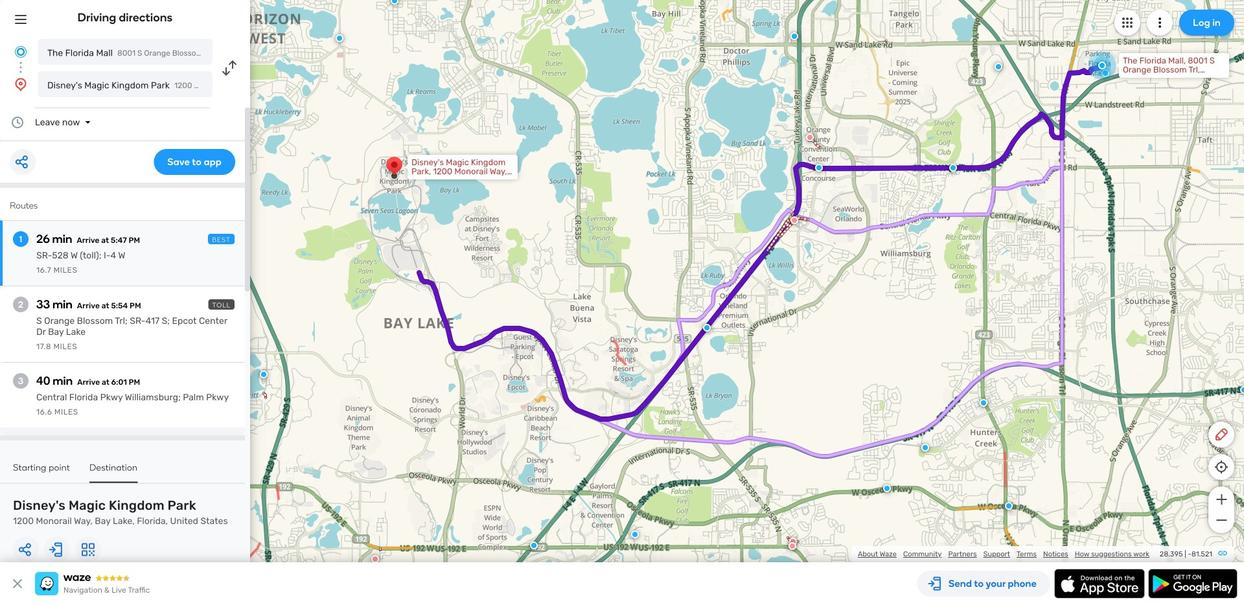 Task type: describe. For each thing, give the bounding box(es) containing it.
link image
[[1218, 548, 1228, 559]]

1 horizontal spatial road closed image
[[791, 217, 799, 224]]

zoom in image
[[1214, 492, 1230, 508]]



Task type: vqa. For each thing, say whether or not it's contained in the screenshot.
the top police image
yes



Task type: locate. For each thing, give the bounding box(es) containing it.
pencil image
[[1214, 427, 1230, 443]]

1 vertical spatial road closed image
[[791, 217, 799, 224]]

clock image
[[10, 115, 25, 130]]

2 horizontal spatial road closed image
[[806, 134, 814, 141]]

road closed image
[[790, 538, 797, 546], [789, 543, 797, 550]]

police image
[[391, 0, 399, 5], [791, 32, 799, 40], [336, 34, 344, 42], [995, 63, 1003, 71], [1102, 69, 1110, 77], [950, 164, 958, 172], [703, 324, 711, 332]]

zoom out image
[[1214, 513, 1230, 528]]

0 horizontal spatial road closed image
[[371, 556, 379, 563]]

road closed image
[[806, 134, 814, 141], [791, 217, 799, 224], [371, 556, 379, 563]]

current location image
[[13, 44, 29, 60]]

police image
[[816, 164, 823, 172], [260, 371, 268, 379], [1241, 386, 1245, 394], [631, 531, 639, 539], [530, 542, 538, 550]]

2 vertical spatial road closed image
[[371, 556, 379, 563]]

x image
[[10, 576, 25, 592]]

location image
[[13, 76, 29, 92]]

0 vertical spatial road closed image
[[806, 134, 814, 141]]



